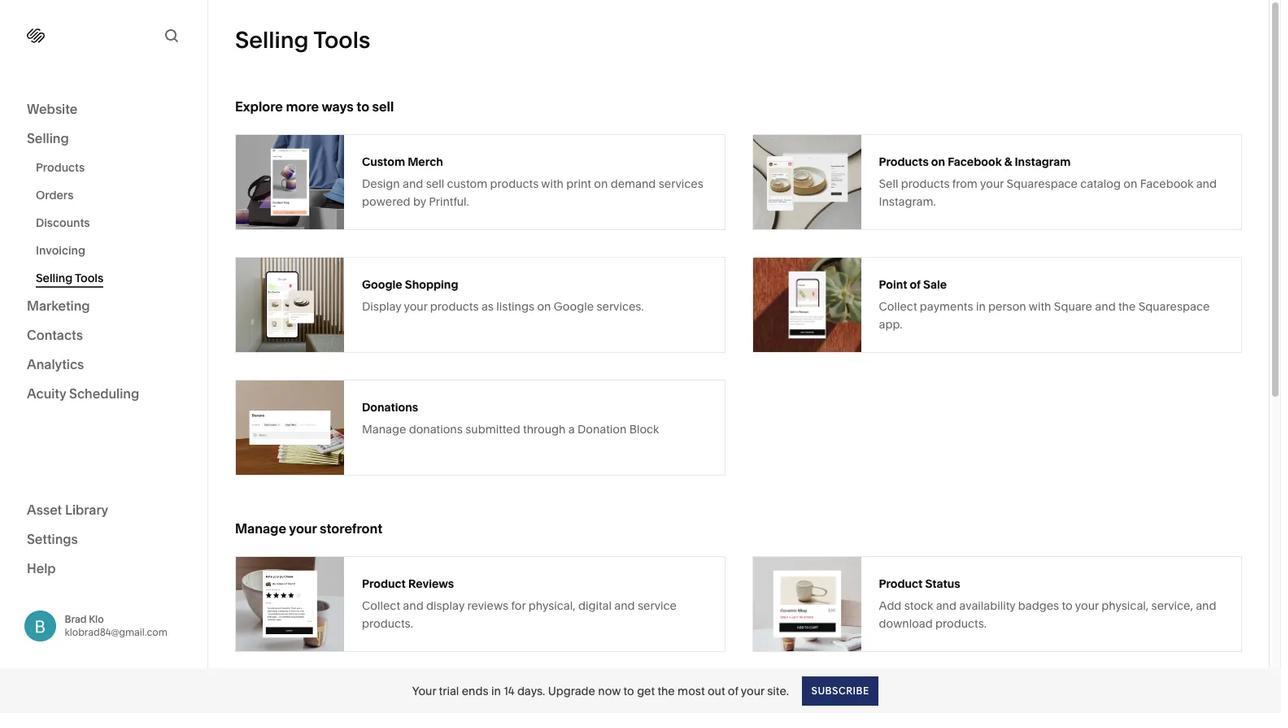 Task type: locate. For each thing, give the bounding box(es) containing it.
acuity
[[27, 386, 66, 402]]

2 vertical spatial selling
[[36, 271, 73, 286]]

0 horizontal spatial products
[[430, 299, 479, 314]]

selling tools up 'more'
[[235, 26, 371, 54]]

marketing
[[27, 298, 90, 314]]

0 vertical spatial collect
[[879, 299, 918, 314]]

demand
[[611, 176, 656, 191]]

service,
[[1152, 599, 1194, 613]]

1 vertical spatial collect
[[362, 599, 400, 613]]

tools up ways
[[313, 26, 371, 54]]

google up display in the left of the page
[[362, 277, 403, 292]]

0 horizontal spatial selling tools
[[36, 271, 104, 286]]

squarespace
[[1007, 176, 1078, 191], [1139, 299, 1211, 314]]

physical, inside product status add stock and availability badges to your physical, service, and download products.
[[1102, 599, 1149, 613]]

on right listings
[[537, 299, 551, 314]]

analytics link
[[27, 356, 181, 375]]

digital
[[579, 599, 612, 613]]

facebook right catalog
[[1141, 176, 1194, 191]]

of inside point of sale collect payments in person with square and the squarespace app.
[[910, 277, 921, 292]]

sell up the printful.
[[426, 176, 445, 191]]

with inside point of sale collect payments in person with square and the squarespace app.
[[1029, 299, 1052, 314]]

with right person
[[1029, 299, 1052, 314]]

donations
[[409, 422, 463, 437]]

1 vertical spatial squarespace
[[1139, 299, 1211, 314]]

sell
[[372, 98, 394, 115], [426, 176, 445, 191]]

product left reviews
[[362, 577, 406, 591]]

with
[[542, 176, 564, 191], [1029, 299, 1052, 314]]

your inside products on facebook & instagram sell products from your squarespace catalog on facebook and instagram.
[[981, 176, 1004, 191]]

google left "services."
[[554, 299, 594, 314]]

1 horizontal spatial the
[[1119, 299, 1137, 314]]

1 horizontal spatial of
[[910, 277, 921, 292]]

0 vertical spatial manage
[[362, 422, 406, 437]]

in left person
[[977, 299, 986, 314]]

2 product from the left
[[879, 577, 923, 591]]

1 horizontal spatial collect
[[879, 299, 918, 314]]

products. down availability in the bottom right of the page
[[936, 617, 987, 631]]

0 horizontal spatial products.
[[362, 617, 413, 631]]

1 vertical spatial in
[[492, 684, 501, 699]]

the right square
[[1119, 299, 1137, 314]]

your inside "google shopping display your products as listings on google services."
[[404, 299, 428, 314]]

1 horizontal spatial physical,
[[1102, 599, 1149, 613]]

the inside point of sale collect payments in person with square and the squarespace app.
[[1119, 299, 1137, 314]]

collect inside product reviews collect and display reviews for physical, digital and service products.
[[362, 599, 400, 613]]

1 vertical spatial to
[[1063, 599, 1073, 613]]

on
[[932, 154, 946, 169], [594, 176, 608, 191], [1124, 176, 1138, 191], [537, 299, 551, 314]]

sell for and
[[426, 176, 445, 191]]

1 vertical spatial with
[[1029, 299, 1052, 314]]

selling tools link
[[36, 265, 190, 292]]

manage
[[362, 422, 406, 437], [235, 521, 287, 537]]

products inside custom merch design and sell custom products with print on demand services powered by printful.
[[490, 176, 539, 191]]

asset library
[[27, 502, 108, 518]]

product inside product reviews collect and display reviews for physical, digital and service products.
[[362, 577, 406, 591]]

0 horizontal spatial products
[[36, 160, 85, 175]]

1 horizontal spatial google
[[554, 299, 594, 314]]

of left the sale
[[910, 277, 921, 292]]

with inside custom merch design and sell custom products with print on demand services powered by printful.
[[542, 176, 564, 191]]

products inside products on facebook & instagram sell products from your squarespace catalog on facebook and instagram.
[[879, 154, 929, 169]]

products for products
[[36, 160, 85, 175]]

0 horizontal spatial to
[[357, 98, 370, 115]]

physical, left service,
[[1102, 599, 1149, 613]]

products. inside product reviews collect and display reviews for physical, digital and service products.
[[362, 617, 413, 631]]

2 physical, from the left
[[1102, 599, 1149, 613]]

1 horizontal spatial to
[[624, 684, 635, 699]]

facebook up "from"
[[948, 154, 1002, 169]]

selling tools
[[235, 26, 371, 54], [36, 271, 104, 286]]

0 horizontal spatial in
[[492, 684, 501, 699]]

your left storefront
[[289, 521, 317, 537]]

product up add
[[879, 577, 923, 591]]

sell right ways
[[372, 98, 394, 115]]

0 vertical spatial to
[[357, 98, 370, 115]]

0 horizontal spatial facebook
[[948, 154, 1002, 169]]

1 horizontal spatial products
[[490, 176, 539, 191]]

products down shopping
[[430, 299, 479, 314]]

with left print
[[542, 176, 564, 191]]

1 vertical spatial selling tools
[[36, 271, 104, 286]]

1 vertical spatial sell
[[426, 176, 445, 191]]

1 physical, from the left
[[529, 599, 576, 613]]

of
[[910, 277, 921, 292], [728, 684, 739, 699]]

to left get
[[624, 684, 635, 699]]

contacts link
[[27, 326, 181, 346]]

selling tools down invoicing
[[36, 271, 104, 286]]

get
[[637, 684, 655, 699]]

to right badges
[[1063, 599, 1073, 613]]

1 horizontal spatial facebook
[[1141, 176, 1194, 191]]

services
[[659, 176, 704, 191]]

your trial ends in 14 days. upgrade now to get the most out of your site.
[[412, 684, 789, 699]]

1 vertical spatial of
[[728, 684, 739, 699]]

in left the 14
[[492, 684, 501, 699]]

0 vertical spatial tools
[[313, 26, 371, 54]]

products up orders
[[36, 160, 85, 175]]

print
[[567, 176, 592, 191]]

the right get
[[658, 684, 675, 699]]

on inside custom merch design and sell custom products with print on demand services powered by printful.
[[594, 176, 608, 191]]

products
[[490, 176, 539, 191], [902, 176, 950, 191], [430, 299, 479, 314]]

help link
[[27, 560, 56, 577]]

0 horizontal spatial the
[[658, 684, 675, 699]]

selling up 'marketing'
[[36, 271, 73, 286]]

manage your storefront
[[235, 521, 383, 537]]

your down shopping
[[404, 299, 428, 314]]

0 horizontal spatial squarespace
[[1007, 176, 1078, 191]]

selling down 'website'
[[27, 130, 69, 147]]

0 horizontal spatial sell
[[372, 98, 394, 115]]

0 horizontal spatial product
[[362, 577, 406, 591]]

in
[[977, 299, 986, 314], [492, 684, 501, 699]]

your
[[981, 176, 1004, 191], [404, 299, 428, 314], [289, 521, 317, 537], [1076, 599, 1099, 613], [741, 684, 765, 699]]

product
[[362, 577, 406, 591], [879, 577, 923, 591]]

brad klo klobrad84@gmail.com
[[65, 613, 168, 639]]

1 vertical spatial facebook
[[1141, 176, 1194, 191]]

products. down reviews
[[362, 617, 413, 631]]

contacts
[[27, 327, 83, 343]]

0 vertical spatial selling tools
[[235, 26, 371, 54]]

custom
[[447, 176, 488, 191]]

0 horizontal spatial manage
[[235, 521, 287, 537]]

tools up the marketing link
[[75, 271, 104, 286]]

acuity scheduling
[[27, 386, 139, 402]]

products. inside product status add stock and availability badges to your physical, service, and download products.
[[936, 617, 987, 631]]

physical, right for
[[529, 599, 576, 613]]

payments
[[920, 299, 974, 314]]

donations manage donations submitted through a donation block
[[362, 400, 660, 437]]

products link
[[36, 154, 190, 182]]

0 vertical spatial squarespace
[[1007, 176, 1078, 191]]

1 products. from the left
[[362, 617, 413, 631]]

sell for to
[[372, 98, 394, 115]]

0 horizontal spatial collect
[[362, 599, 400, 613]]

on right print
[[594, 176, 608, 191]]

collect left display
[[362, 599, 400, 613]]

0 vertical spatial the
[[1119, 299, 1137, 314]]

0 vertical spatial google
[[362, 277, 403, 292]]

1 horizontal spatial product
[[879, 577, 923, 591]]

1 horizontal spatial manage
[[362, 422, 406, 437]]

to
[[357, 98, 370, 115], [1063, 599, 1073, 613], [624, 684, 635, 699]]

physical,
[[529, 599, 576, 613], [1102, 599, 1149, 613]]

0 vertical spatial of
[[910, 277, 921, 292]]

2 vertical spatial to
[[624, 684, 635, 699]]

most
[[678, 684, 705, 699]]

2 products. from the left
[[936, 617, 987, 631]]

your right badges
[[1076, 599, 1099, 613]]

block
[[630, 422, 660, 437]]

and inside point of sale collect payments in person with square and the squarespace app.
[[1096, 299, 1116, 314]]

0 horizontal spatial google
[[362, 277, 403, 292]]

2 horizontal spatial products
[[902, 176, 950, 191]]

download
[[879, 617, 933, 631]]

1 horizontal spatial products.
[[936, 617, 987, 631]]

products on facebook & instagram sell products from your squarespace catalog on facebook and instagram.
[[879, 154, 1218, 209]]

0 horizontal spatial of
[[728, 684, 739, 699]]

donations
[[362, 400, 419, 415]]

acuity scheduling link
[[27, 385, 181, 405]]

ways
[[322, 98, 354, 115]]

0 vertical spatial sell
[[372, 98, 394, 115]]

the for most
[[658, 684, 675, 699]]

0 vertical spatial in
[[977, 299, 986, 314]]

to right ways
[[357, 98, 370, 115]]

1 horizontal spatial in
[[977, 299, 986, 314]]

0 horizontal spatial physical,
[[529, 599, 576, 613]]

collect up app.
[[879, 299, 918, 314]]

now
[[598, 684, 621, 699]]

and inside custom merch design and sell custom products with print on demand services powered by printful.
[[403, 176, 423, 191]]

tools
[[313, 26, 371, 54], [75, 271, 104, 286]]

1 vertical spatial the
[[658, 684, 675, 699]]

0 vertical spatial facebook
[[948, 154, 1002, 169]]

through
[[523, 422, 566, 437]]

the
[[1119, 299, 1137, 314], [658, 684, 675, 699]]

the for squarespace
[[1119, 299, 1137, 314]]

your right "from"
[[981, 176, 1004, 191]]

product inside product status add stock and availability badges to your physical, service, and download products.
[[879, 577, 923, 591]]

products up instagram.
[[902, 176, 950, 191]]

squarespace inside point of sale collect payments in person with square and the squarespace app.
[[1139, 299, 1211, 314]]

products
[[879, 154, 929, 169], [36, 160, 85, 175]]

sell inside custom merch design and sell custom products with print on demand services powered by printful.
[[426, 176, 445, 191]]

collect
[[879, 299, 918, 314], [362, 599, 400, 613]]

1 horizontal spatial with
[[1029, 299, 1052, 314]]

2 horizontal spatial to
[[1063, 599, 1073, 613]]

selling up explore
[[235, 26, 309, 54]]

1 horizontal spatial squarespace
[[1139, 299, 1211, 314]]

in inside point of sale collect payments in person with square and the squarespace app.
[[977, 299, 986, 314]]

subscribe button
[[803, 677, 878, 706]]

1 horizontal spatial products
[[879, 154, 929, 169]]

0 horizontal spatial with
[[542, 176, 564, 191]]

1 vertical spatial selling
[[27, 130, 69, 147]]

site.
[[768, 684, 789, 699]]

klo
[[89, 613, 104, 626]]

of right out
[[728, 684, 739, 699]]

0 horizontal spatial tools
[[75, 271, 104, 286]]

1 horizontal spatial sell
[[426, 176, 445, 191]]

products inside products on facebook & instagram sell products from your squarespace catalog on facebook and instagram.
[[902, 176, 950, 191]]

product for add
[[879, 577, 923, 591]]

help
[[27, 560, 56, 577]]

upgrade
[[548, 684, 596, 699]]

more
[[286, 98, 319, 115]]

product reviews collect and display reviews for physical, digital and service products.
[[362, 577, 677, 631]]

0 vertical spatial with
[[542, 176, 564, 191]]

services.
[[597, 299, 644, 314]]

products right custom on the top of page
[[490, 176, 539, 191]]

1 product from the left
[[362, 577, 406, 591]]

1 horizontal spatial selling tools
[[235, 26, 371, 54]]

products up sell
[[879, 154, 929, 169]]

1 vertical spatial manage
[[235, 521, 287, 537]]



Task type: describe. For each thing, give the bounding box(es) containing it.
1 vertical spatial google
[[554, 299, 594, 314]]

collect inside point of sale collect payments in person with square and the squarespace app.
[[879, 299, 918, 314]]

service
[[638, 599, 677, 613]]

listings
[[497, 299, 535, 314]]

invoicing link
[[36, 237, 190, 265]]

on right catalog
[[1124, 176, 1138, 191]]

14
[[504, 684, 515, 699]]

availability
[[960, 599, 1016, 613]]

&
[[1005, 154, 1013, 169]]

display
[[362, 299, 402, 314]]

design
[[362, 176, 400, 191]]

manage inside donations manage donations submitted through a donation block
[[362, 422, 406, 437]]

badges
[[1019, 599, 1060, 613]]

to inside product status add stock and availability badges to your physical, service, and download products.
[[1063, 599, 1073, 613]]

analytics
[[27, 356, 84, 373]]

trial
[[439, 684, 459, 699]]

a
[[569, 422, 575, 437]]

orders link
[[36, 182, 190, 209]]

brad
[[65, 613, 87, 626]]

person
[[989, 299, 1027, 314]]

asset
[[27, 502, 62, 518]]

products for products on facebook & instagram sell products from your squarespace catalog on facebook and instagram.
[[879, 154, 929, 169]]

storefront
[[320, 521, 383, 537]]

donation
[[578, 422, 627, 437]]

and inside products on facebook & instagram sell products from your squarespace catalog on facebook and instagram.
[[1197, 176, 1218, 191]]

marketing link
[[27, 297, 181, 317]]

shopping
[[405, 277, 459, 292]]

days.
[[518, 684, 546, 699]]

powered
[[362, 194, 411, 209]]

google shopping display your products as listings on google services.
[[362, 277, 644, 314]]

stock
[[905, 599, 934, 613]]

asset library link
[[27, 501, 181, 520]]

library
[[65, 502, 108, 518]]

explore
[[235, 98, 283, 115]]

by
[[413, 194, 426, 209]]

out
[[708, 684, 726, 699]]

point
[[879, 277, 908, 292]]

custom
[[362, 154, 405, 169]]

display
[[426, 599, 465, 613]]

your left site.
[[741, 684, 765, 699]]

settings link
[[27, 530, 181, 550]]

product status add stock and availability badges to your physical, service, and download products.
[[879, 577, 1217, 631]]

custom merch design and sell custom products with print on demand services powered by printful.
[[362, 154, 704, 209]]

product for collect
[[362, 577, 406, 591]]

sale
[[924, 277, 948, 292]]

physical, inside product reviews collect and display reviews for physical, digital and service products.
[[529, 599, 576, 613]]

as
[[482, 299, 494, 314]]

reviews
[[468, 599, 509, 613]]

catalog
[[1081, 176, 1121, 191]]

products inside "google shopping display your products as listings on google services."
[[430, 299, 479, 314]]

1 vertical spatial tools
[[75, 271, 104, 286]]

for
[[512, 599, 526, 613]]

status
[[926, 577, 961, 591]]

with for products
[[542, 176, 564, 191]]

discounts
[[36, 216, 90, 230]]

scheduling
[[69, 386, 139, 402]]

products for from
[[902, 176, 950, 191]]

invoicing
[[36, 243, 85, 258]]

instagram
[[1015, 154, 1071, 169]]

squarespace inside products on facebook & instagram sell products from your squarespace catalog on facebook and instagram.
[[1007, 176, 1078, 191]]

square
[[1055, 299, 1093, 314]]

reviews
[[409, 577, 454, 591]]

products for with
[[490, 176, 539, 191]]

0 vertical spatial selling
[[235, 26, 309, 54]]

your
[[412, 684, 436, 699]]

klobrad84@gmail.com
[[65, 627, 168, 639]]

point of sale collect payments in person with square and the squarespace app.
[[879, 277, 1211, 332]]

1 horizontal spatial tools
[[313, 26, 371, 54]]

app.
[[879, 317, 903, 332]]

submitted
[[466, 422, 521, 437]]

on inside "google shopping display your products as listings on google services."
[[537, 299, 551, 314]]

settings
[[27, 531, 78, 547]]

orders
[[36, 188, 74, 203]]

merch
[[408, 154, 443, 169]]

your inside product status add stock and availability badges to your physical, service, and download products.
[[1076, 599, 1099, 613]]

sell
[[879, 176, 899, 191]]

instagram.
[[879, 194, 937, 209]]

discounts link
[[36, 209, 190, 237]]

website
[[27, 101, 78, 117]]

ends
[[462, 684, 489, 699]]

explore more ways to sell
[[235, 98, 394, 115]]

on up instagram.
[[932, 154, 946, 169]]

printful.
[[429, 194, 469, 209]]

selling link
[[27, 129, 181, 149]]

from
[[953, 176, 978, 191]]

subscribe
[[811, 685, 869, 697]]

with for person
[[1029, 299, 1052, 314]]



Task type: vqa. For each thing, say whether or not it's contained in the screenshot.
tab list
no



